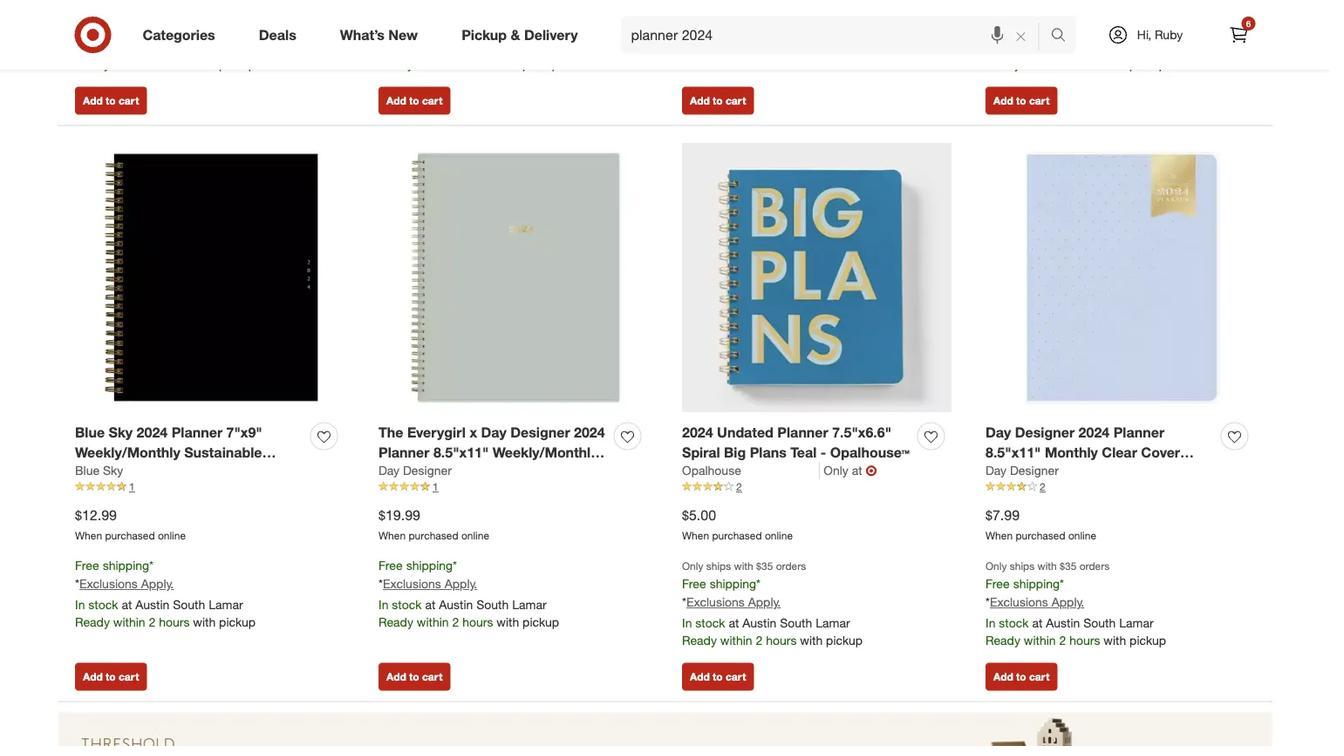 Task type: locate. For each thing, give the bounding box(es) containing it.
online down the opalhouse link at the bottom
[[765, 530, 793, 543]]

weekly/monthly
[[75, 444, 180, 461], [493, 444, 598, 461]]

orders for $5.00
[[776, 560, 806, 573]]

cover inside day designer 2024 planner 8.5"x11"  monthly clear cover swiss dot periwinkle
[[1141, 444, 1180, 461]]

8.5"x11" down x
[[433, 444, 489, 461]]

1 free shipping * * exclusions apply. in stock at  austin south lamar ready within 2 hours with pickup from the left
[[75, 558, 256, 630]]

what's new link
[[325, 16, 440, 54]]

day
[[481, 424, 507, 441], [986, 424, 1011, 441], [379, 463, 400, 479], [986, 463, 1007, 479]]

0 horizontal spatial only ships with $35 orders free shipping * * exclusions apply. in stock at  austin south lamar ready within 2 hours with pickup
[[682, 560, 863, 648]]

orders down $5.00 when purchased online
[[776, 560, 806, 573]]

free shipping * * exclusions apply. in stock at  austin south lamar ready within 2 hours with pickup down $19.99 when purchased online
[[379, 558, 559, 630]]

1 day designer link from the left
[[379, 462, 452, 480]]

1 link down sustainable on the left of the page
[[75, 480, 345, 495]]

1 horizontal spatial free shipping * * exclusions apply. in stock at  austin south lamar ready within 2 hours with pickup
[[379, 558, 559, 630]]

pickup & delivery
[[462, 26, 578, 43]]

4 purchased from the left
[[1016, 530, 1065, 543]]

0 horizontal spatial 1
[[129, 481, 135, 494]]

1 vertical spatial cover
[[75, 464, 114, 481]]

only down -
[[824, 463, 848, 479]]

when down $5.00
[[682, 530, 709, 543]]

8.5"x11" up swiss
[[986, 444, 1041, 461]]

blue sky 2024 planner 7"x9" weekly/monthly sustainable cover deep green link
[[75, 423, 304, 481]]

sky inside blue sky 2024 planner 7"x9" weekly/monthly sustainable cover deep green
[[109, 424, 133, 441]]

What can we help you find? suggestions appear below search field
[[621, 16, 1055, 54]]

planner inside the everygirl x day designer 2024 planner 8.5"x11"  weekly/monthly soft sage
[[379, 444, 430, 461]]

0 horizontal spatial day designer link
[[379, 462, 452, 480]]

apply. inside * exclusions apply. in stock at  austin south lamar ready within 2 hours with pickup
[[445, 18, 477, 34]]

only for swiss
[[986, 560, 1007, 573]]

2024 inside day designer 2024 planner 8.5"x11"  monthly clear cover swiss dot periwinkle
[[1079, 424, 1110, 441]]

only ships with $35 orders free shipping * * exclusions apply. in stock at  austin south lamar ready within 2 hours with pickup down $5.00 when purchased online
[[682, 560, 863, 648]]

cover inside blue sky 2024 planner 7"x9" weekly/monthly sustainable cover deep green
[[75, 464, 114, 481]]

1 horizontal spatial day designer link
[[986, 462, 1059, 480]]

cover left the deep
[[75, 464, 114, 481]]

day right x
[[481, 424, 507, 441]]

opalhouse
[[682, 463, 741, 479]]

0 horizontal spatial $35
[[756, 560, 773, 573]]

1 horizontal spatial only ships with $35 orders free shipping * * exclusions apply. in stock at  austin south lamar ready within 2 hours with pickup
[[986, 560, 1166, 648]]

day designer link up $7.99
[[986, 462, 1059, 480]]

0 horizontal spatial 2 link
[[682, 480, 952, 495]]

blue sky
[[75, 463, 123, 479]]

planner up clear
[[1113, 424, 1164, 441]]

8.5"x11"
[[433, 444, 489, 461], [986, 444, 1041, 461]]

orders down $7.99 when purchased online at right bottom
[[1080, 560, 1110, 573]]

in
[[75, 39, 85, 54], [379, 39, 388, 54], [986, 39, 996, 54], [75, 597, 85, 613], [379, 597, 388, 613], [682, 616, 692, 631], [986, 616, 996, 631]]

2 weekly/monthly from the left
[[493, 444, 598, 461]]

3 when from the left
[[682, 530, 709, 543]]

2 1 from the left
[[433, 481, 438, 494]]

day designer down everygirl
[[379, 463, 452, 479]]

free
[[75, 0, 99, 15], [986, 0, 1010, 15], [75, 558, 99, 573], [379, 558, 403, 573], [682, 577, 706, 592], [986, 577, 1010, 592]]

free shipping * * exclusions apply. in stock at  austin south lamar ready within 2 hours with pickup for $12.99
[[75, 558, 256, 630]]

search button
[[1043, 16, 1085, 58]]

purchased
[[105, 530, 155, 543], [409, 530, 458, 543], [712, 530, 762, 543], [1016, 530, 1065, 543]]

when inside $5.00 when purchased online
[[682, 530, 709, 543]]

1 link for weekly/monthly
[[379, 480, 648, 495]]

online inside '$12.99 when purchased online'
[[158, 530, 186, 543]]

1 link down x
[[379, 480, 648, 495]]

when for $19.99
[[379, 530, 406, 543]]

when down '$19.99'
[[379, 530, 406, 543]]

$19.99 when purchased online
[[379, 507, 489, 543]]

* inside * exclusions apply. in stock at  austin south lamar ready within 2 hours with pickup
[[379, 18, 383, 34]]

1 horizontal spatial orders
[[1080, 560, 1110, 573]]

1 horizontal spatial only
[[824, 463, 848, 479]]

planner inside blue sky 2024 planner 7"x9" weekly/monthly sustainable cover deep green
[[172, 424, 223, 441]]

at inside only at ¬
[[852, 463, 862, 479]]

0 vertical spatial sky
[[109, 424, 133, 441]]

1 online from the left
[[158, 530, 186, 543]]

1 blue from the top
[[75, 424, 105, 441]]

blue sky 2024 planner 7"x9" weekly/monthly sustainable cover deep green image
[[75, 143, 345, 413], [75, 143, 345, 413]]

1 1 link from the left
[[75, 480, 345, 495]]

categories
[[143, 26, 215, 43]]

2 8.5"x11" from the left
[[986, 444, 1041, 461]]

6
[[1246, 18, 1251, 29]]

2 free shipping * * exclusions apply. in stock at  austin south lamar ready within 2 hours with pickup from the left
[[379, 558, 559, 630]]

cover right clear
[[1141, 444, 1180, 461]]

1 orders from the left
[[776, 560, 806, 573]]

shipping down '$12.99 when purchased online'
[[103, 558, 149, 573]]

1 day designer from the left
[[379, 463, 452, 479]]

1 2 link from the left
[[682, 480, 952, 495]]

orders
[[776, 560, 806, 573], [1080, 560, 1110, 573]]

0 horizontal spatial only
[[682, 560, 703, 573]]

lamar inside * exclusions apply. in stock at  austin south lamar ready within 2 hours with pickup
[[512, 39, 546, 54]]

day designer link
[[379, 462, 452, 480], [986, 462, 1059, 480]]

online for $7.99
[[1068, 530, 1096, 543]]

day designer for dot
[[986, 463, 1059, 479]]

2 link
[[682, 480, 952, 495], [986, 480, 1255, 495]]

blue up blue sky
[[75, 424, 105, 441]]

$5.00 when purchased online
[[682, 507, 793, 543]]

stock
[[88, 39, 118, 54], [392, 39, 422, 54], [999, 39, 1029, 54], [88, 597, 118, 613], [392, 597, 422, 613], [695, 616, 725, 631], [999, 616, 1029, 631]]

$19.99
[[379, 507, 420, 524]]

3 purchased from the left
[[712, 530, 762, 543]]

day designer link for dot
[[986, 462, 1059, 480]]

ships
[[706, 560, 731, 573], [1010, 560, 1035, 573]]

1 $35 from the left
[[756, 560, 773, 573]]

ships down $5.00 when purchased online
[[706, 560, 731, 573]]

0 vertical spatial cover
[[1141, 444, 1180, 461]]

free shipping * * exclusions apply. in stock at  austin south lamar ready within 2 hours with pickup down '$12.99 when purchased online'
[[75, 558, 256, 630]]

day designer
[[379, 463, 452, 479], [986, 463, 1059, 479]]

purchased inside $19.99 when purchased online
[[409, 530, 458, 543]]

1 vertical spatial sky
[[103, 463, 123, 479]]

2 link down -
[[682, 480, 952, 495]]

0 vertical spatial blue
[[75, 424, 105, 441]]

designer down monthly
[[1010, 463, 1059, 479]]

2 ships from the left
[[1010, 560, 1035, 573]]

1 when from the left
[[75, 530, 102, 543]]

1 horizontal spatial 1
[[433, 481, 438, 494]]

0 horizontal spatial 8.5"x11"
[[433, 444, 489, 461]]

blue for blue sky
[[75, 463, 100, 479]]

planner inside 2024 undated planner 7.5"x6.6" spiral big plans teal - opalhouse™
[[777, 424, 828, 441]]

2 horizontal spatial only
[[986, 560, 1007, 573]]

day designer link down everygirl
[[379, 462, 452, 480]]

cover for blue sky 2024 planner 7"x9" weekly/monthly sustainable cover deep green
[[75, 464, 114, 481]]

1 horizontal spatial free shipping * exclusions apply. in stock at  austin south lamar ready within 2 hours with pickup
[[986, 0, 1166, 72]]

sky for blue sky
[[103, 463, 123, 479]]

what's new
[[340, 26, 418, 43]]

designer inside day designer 2024 planner 8.5"x11"  monthly clear cover swiss dot periwinkle
[[1015, 424, 1075, 441]]

south inside * exclusions apply. in stock at  austin south lamar ready within 2 hours with pickup
[[476, 39, 509, 54]]

when inside '$12.99 when purchased online'
[[75, 530, 102, 543]]

purchased inside $5.00 when purchased online
[[712, 530, 762, 543]]

purchased down '$12.99'
[[105, 530, 155, 543]]

when
[[75, 530, 102, 543], [379, 530, 406, 543], [682, 530, 709, 543], [986, 530, 1013, 543]]

2024 inside the everygirl x day designer 2024 planner 8.5"x11"  weekly/monthly soft sage
[[574, 424, 605, 441]]

2 1 link from the left
[[379, 480, 648, 495]]

2024 undated planner 7.5"x6.6" spiral big plans teal - opalhouse™
[[682, 424, 910, 461]]

1 weekly/monthly from the left
[[75, 444, 180, 461]]

ready
[[75, 57, 110, 72], [379, 57, 413, 72], [986, 57, 1020, 72], [75, 615, 110, 630], [379, 615, 413, 630], [682, 633, 717, 648], [986, 633, 1020, 648]]

blue up '$12.99'
[[75, 463, 100, 479]]

online down periwinkle
[[1068, 530, 1096, 543]]

only down $7.99
[[986, 560, 1007, 573]]

cart
[[119, 94, 139, 107], [422, 94, 443, 107], [726, 94, 746, 107], [1029, 94, 1050, 107], [119, 671, 139, 684], [422, 671, 443, 684], [726, 671, 746, 684], [1029, 671, 1050, 684]]

1 ships from the left
[[706, 560, 731, 573]]

the everygirl x day designer 2024 planner 8.5"x11"  weekly/monthly soft sage link
[[379, 423, 607, 481]]

at
[[122, 39, 132, 54], [425, 39, 436, 54], [1032, 39, 1043, 54], [852, 463, 862, 479], [122, 597, 132, 613], [425, 597, 436, 613], [729, 616, 739, 631], [1032, 616, 1043, 631]]

1 8.5"x11" from the left
[[433, 444, 489, 461]]

4 online from the left
[[1068, 530, 1096, 543]]

day up swiss
[[986, 424, 1011, 441]]

online for $19.99
[[461, 530, 489, 543]]

0 horizontal spatial free shipping * * exclusions apply. in stock at  austin south lamar ready within 2 hours with pickup
[[75, 558, 256, 630]]

ships for $5.00
[[706, 560, 731, 573]]

add to cart button
[[75, 87, 147, 115], [379, 87, 450, 115], [682, 87, 754, 115], [986, 87, 1057, 115], [75, 663, 147, 691], [379, 663, 450, 691], [682, 663, 754, 691], [986, 663, 1057, 691]]

2 online from the left
[[461, 530, 489, 543]]

apply.
[[748, 3, 781, 19], [141, 18, 174, 34], [445, 18, 477, 34], [1052, 18, 1084, 34], [141, 576, 174, 592], [445, 576, 477, 592], [748, 595, 781, 610], [1052, 595, 1084, 610]]

2 link for cover
[[986, 480, 1255, 495]]

online down the everygirl x day designer 2024 planner 8.5"x11"  weekly/monthly soft sage at the left bottom of page
[[461, 530, 489, 543]]

0 horizontal spatial ships
[[706, 560, 731, 573]]

only
[[824, 463, 848, 479], [682, 560, 703, 573], [986, 560, 1007, 573]]

apply. inside "* exclusions apply. not available in stores"
[[748, 3, 781, 19]]

4 2024 from the left
[[1079, 424, 1110, 441]]

designer
[[510, 424, 570, 441], [1015, 424, 1075, 441], [403, 463, 452, 479], [1010, 463, 1059, 479]]

planner
[[172, 424, 223, 441], [777, 424, 828, 441], [1113, 424, 1164, 441], [379, 444, 430, 461]]

exclusions apply. link
[[686, 3, 781, 19], [79, 18, 174, 34], [383, 18, 477, 34], [990, 18, 1084, 34], [79, 576, 174, 592], [383, 576, 477, 592], [686, 595, 781, 610], [990, 595, 1084, 610]]

7.5"x6.6"
[[832, 424, 891, 441]]

4 when from the left
[[986, 530, 1013, 543]]

when inside $19.99 when purchased online
[[379, 530, 406, 543]]

2 blue from the top
[[75, 463, 100, 479]]

spiral
[[682, 444, 720, 461]]

shipping up 'search'
[[1013, 0, 1060, 15]]

2 inside * exclusions apply. in stock at  austin south lamar ready within 2 hours with pickup
[[452, 57, 459, 72]]

purchased for $19.99
[[409, 530, 458, 543]]

south
[[173, 39, 205, 54], [476, 39, 509, 54], [1083, 39, 1116, 54], [173, 597, 205, 613], [476, 597, 509, 613], [780, 616, 812, 631], [1083, 616, 1116, 631]]

purchased down $5.00
[[712, 530, 762, 543]]

2 2024 from the left
[[574, 424, 605, 441]]

2 day designer link from the left
[[986, 462, 1059, 480]]

$12.99
[[75, 507, 117, 524]]

1 2024 from the left
[[137, 424, 168, 441]]

shipping
[[103, 0, 149, 15], [1013, 0, 1060, 15], [103, 558, 149, 573], [406, 558, 453, 573], [710, 577, 756, 592], [1013, 577, 1060, 592]]

2 when from the left
[[379, 530, 406, 543]]

* exclusions apply. not available in stores
[[682, 3, 802, 40]]

1 horizontal spatial weekly/monthly
[[493, 444, 598, 461]]

austin inside * exclusions apply. in stock at  austin south lamar ready within 2 hours with pickup
[[439, 39, 473, 54]]

purchased down $7.99
[[1016, 530, 1065, 543]]

online down green
[[158, 530, 186, 543]]

clear
[[1102, 444, 1137, 461]]

0 horizontal spatial day designer
[[379, 463, 452, 479]]

opalhouse link
[[682, 462, 820, 480]]

3 online from the left
[[765, 530, 793, 543]]

1 only ships with $35 orders free shipping * * exclusions apply. in stock at  austin south lamar ready within 2 hours with pickup from the left
[[682, 560, 863, 648]]

day inside day designer 2024 planner 8.5"x11"  monthly clear cover swiss dot periwinkle
[[986, 424, 1011, 441]]

0 horizontal spatial orders
[[776, 560, 806, 573]]

everygirl
[[407, 424, 466, 441]]

day left dot
[[986, 463, 1007, 479]]

with
[[193, 57, 216, 72], [497, 57, 519, 72], [1104, 57, 1126, 72], [734, 560, 753, 573], [1038, 560, 1057, 573], [193, 615, 216, 630], [497, 615, 519, 630], [800, 633, 823, 648], [1104, 633, 1126, 648]]

2024 inside blue sky 2024 planner 7"x9" weekly/monthly sustainable cover deep green
[[137, 424, 168, 441]]

0 horizontal spatial cover
[[75, 464, 114, 481]]

online for $5.00
[[765, 530, 793, 543]]

2024 undated planner 7.5"x6.6" spiral big plans teal - opalhouse™ link
[[682, 423, 911, 462]]

2 2 link from the left
[[986, 480, 1255, 495]]

2 orders from the left
[[1080, 560, 1110, 573]]

1 1 from the left
[[129, 481, 135, 494]]

purchased down '$19.99'
[[409, 530, 458, 543]]

1
[[129, 481, 135, 494], [433, 481, 438, 494]]

free shipping * * exclusions apply. in stock at  austin south lamar ready within 2 hours with pickup
[[75, 558, 256, 630], [379, 558, 559, 630]]

blue inside blue sky 2024 planner 7"x9" weekly/monthly sustainable cover deep green
[[75, 424, 105, 441]]

shipping down $19.99 when purchased online
[[406, 558, 453, 573]]

2 day designer from the left
[[986, 463, 1059, 479]]

1 vertical spatial blue
[[75, 463, 100, 479]]

sky up '$12.99'
[[103, 463, 123, 479]]

deals link
[[244, 16, 318, 54]]

online inside $7.99 when purchased online
[[1068, 530, 1096, 543]]

purchased inside $7.99 when purchased online
[[1016, 530, 1065, 543]]

free shipping * exclusions apply. in stock at  austin south lamar ready within 2 hours with pickup
[[75, 0, 256, 72], [986, 0, 1166, 72]]

1 horizontal spatial 1 link
[[379, 480, 648, 495]]

0 horizontal spatial free shipping * exclusions apply. in stock at  austin south lamar ready within 2 hours with pickup
[[75, 0, 256, 72]]

planner up teal
[[777, 424, 828, 441]]

blue
[[75, 424, 105, 441], [75, 463, 100, 479]]

2 $35 from the left
[[1060, 560, 1077, 573]]

opalhouse™
[[830, 444, 910, 461]]

2 purchased from the left
[[409, 530, 458, 543]]

online inside $19.99 when purchased online
[[461, 530, 489, 543]]

1 horizontal spatial day designer
[[986, 463, 1059, 479]]

only inside only at ¬
[[824, 463, 848, 479]]

planner up soft
[[379, 444, 430, 461]]

8.5"x11" inside day designer 2024 planner 8.5"x11"  monthly clear cover swiss dot periwinkle
[[986, 444, 1041, 461]]

lamar
[[209, 39, 243, 54], [512, 39, 546, 54], [1119, 39, 1154, 54], [209, 597, 243, 613], [512, 597, 546, 613], [816, 616, 850, 631], [1119, 616, 1154, 631]]

the everygirl x day designer 2024 planner 8.5"x11"  weekly/monthly soft sage image
[[379, 143, 648, 413], [379, 143, 648, 413]]

online
[[158, 530, 186, 543], [461, 530, 489, 543], [765, 530, 793, 543], [1068, 530, 1096, 543]]

hours
[[159, 57, 190, 72], [462, 57, 493, 72], [1069, 57, 1100, 72], [159, 615, 190, 630], [462, 615, 493, 630], [766, 633, 797, 648], [1069, 633, 1100, 648]]

1 horizontal spatial 8.5"x11"
[[986, 444, 1041, 461]]

day designer up $7.99
[[986, 463, 1059, 479]]

when down '$12.99'
[[75, 530, 102, 543]]

1 horizontal spatial cover
[[1141, 444, 1180, 461]]

advertisement region
[[58, 713, 1272, 747]]

2 only ships with $35 orders free shipping * * exclusions apply. in stock at  austin south lamar ready within 2 hours with pickup from the left
[[986, 560, 1166, 648]]

$35 down $5.00 when purchased online
[[756, 560, 773, 573]]

deals
[[259, 26, 296, 43]]

$35 down $7.99 when purchased online at right bottom
[[1060, 560, 1077, 573]]

only down $5.00
[[682, 560, 703, 573]]

pickup
[[462, 26, 507, 43]]

pickup inside * exclusions apply. in stock at  austin south lamar ready within 2 hours with pickup
[[523, 57, 559, 72]]

only at ¬
[[824, 462, 877, 479]]

when down $7.99
[[986, 530, 1013, 543]]

sky up the deep
[[109, 424, 133, 441]]

planner up sustainable on the left of the page
[[172, 424, 223, 441]]

3 2024 from the left
[[682, 424, 713, 441]]

add
[[83, 94, 103, 107], [386, 94, 406, 107], [690, 94, 710, 107], [993, 94, 1013, 107], [83, 671, 103, 684], [386, 671, 406, 684], [690, 671, 710, 684], [993, 671, 1013, 684]]

1 horizontal spatial 2 link
[[986, 480, 1255, 495]]

2024 inside 2024 undated planner 7.5"x6.6" spiral big plans teal - opalhouse™
[[682, 424, 713, 441]]

online inside $5.00 when purchased online
[[765, 530, 793, 543]]

1 for cover
[[129, 481, 135, 494]]

&
[[511, 26, 520, 43]]

ships for $7.99
[[1010, 560, 1035, 573]]

1 up $19.99 when purchased online
[[433, 481, 438, 494]]

the everygirl x day designer 2024 planner 8.5"x11"  weekly/monthly soft sage
[[379, 424, 605, 481]]

shipping down $5.00 when purchased online
[[710, 577, 756, 592]]

2 link down clear
[[986, 480, 1255, 495]]

only ships with $35 orders free shipping * * exclusions apply. in stock at  austin south lamar ready within 2 hours with pickup down $7.99 when purchased online at right bottom
[[986, 560, 1166, 648]]

*
[[1060, 0, 1064, 15], [682, 3, 686, 19], [75, 18, 79, 34], [379, 18, 383, 34], [149, 558, 154, 573], [453, 558, 457, 573], [75, 576, 79, 592], [379, 576, 383, 592], [756, 577, 761, 592], [1060, 577, 1064, 592], [682, 595, 686, 610], [986, 595, 990, 610]]

1 horizontal spatial $35
[[1060, 560, 1077, 573]]

2024 undated planner 7.5"x6.6" spiral big plans teal - opalhouse™ image
[[682, 143, 952, 413], [682, 143, 952, 413]]

0 horizontal spatial weekly/monthly
[[75, 444, 180, 461]]

1 horizontal spatial ships
[[1010, 560, 1035, 573]]

1 purchased from the left
[[105, 530, 155, 543]]

ships down $7.99 when purchased online at right bottom
[[1010, 560, 1035, 573]]

purchased inside '$12.99 when purchased online'
[[105, 530, 155, 543]]

day designer 2024 planner 8.5"x11"  monthly clear cover swiss dot periwinkle image
[[986, 143, 1255, 413], [986, 143, 1255, 413]]

designer up monthly
[[1015, 424, 1075, 441]]

when inside $7.99 when purchased online
[[986, 530, 1013, 543]]

sky
[[109, 424, 133, 441], [103, 463, 123, 479]]

exclusions
[[686, 3, 745, 19], [79, 18, 138, 34], [383, 18, 441, 34], [990, 18, 1048, 34], [79, 576, 138, 592], [383, 576, 441, 592], [686, 595, 745, 610], [990, 595, 1048, 610]]

0 horizontal spatial 1 link
[[75, 480, 345, 495]]

$35
[[756, 560, 773, 573], [1060, 560, 1077, 573]]

designer right x
[[510, 424, 570, 441]]

day designer link for soft
[[379, 462, 452, 480]]

1 up '$12.99 when purchased online'
[[129, 481, 135, 494]]

blue sky link
[[75, 462, 123, 480]]

teal
[[790, 444, 817, 461]]

pickup
[[219, 57, 256, 72], [523, 57, 559, 72], [1130, 57, 1166, 72], [219, 615, 256, 630], [523, 615, 559, 630], [826, 633, 863, 648], [1130, 633, 1166, 648]]



Task type: describe. For each thing, give the bounding box(es) containing it.
available
[[705, 24, 752, 40]]

6 link
[[1220, 16, 1258, 54]]

2 free shipping * exclusions apply. in stock at  austin south lamar ready within 2 hours with pickup from the left
[[986, 0, 1166, 72]]

swiss
[[986, 464, 1025, 481]]

$7.99
[[986, 507, 1020, 524]]

$35 for $7.99
[[1060, 560, 1077, 573]]

1 link for deep
[[75, 480, 345, 495]]

in
[[756, 24, 765, 40]]

weekly/monthly inside the everygirl x day designer 2024 planner 8.5"x11"  weekly/monthly soft sage
[[493, 444, 598, 461]]

undated
[[717, 424, 773, 441]]

when for $12.99
[[75, 530, 102, 543]]

dot
[[1028, 464, 1052, 481]]

shipping up the categories
[[103, 0, 149, 15]]

orders for $7.99
[[1080, 560, 1110, 573]]

ready inside * exclusions apply. in stock at  austin south lamar ready within 2 hours with pickup
[[379, 57, 413, 72]]

sky for blue sky 2024 planner 7"x9" weekly/monthly sustainable cover deep green
[[109, 424, 133, 441]]

weekly/monthly inside blue sky 2024 planner 7"x9" weekly/monthly sustainable cover deep green
[[75, 444, 180, 461]]

cover for day designer 2024 planner 8.5"x11"  monthly clear cover swiss dot periwinkle
[[1141, 444, 1180, 461]]

sage
[[410, 464, 444, 481]]

hours inside * exclusions apply. in stock at  austin south lamar ready within 2 hours with pickup
[[462, 57, 493, 72]]

hi,
[[1137, 27, 1151, 42]]

-
[[821, 444, 826, 461]]

free shipping * * exclusions apply. in stock at  austin south lamar ready within 2 hours with pickup for $19.99
[[379, 558, 559, 630]]

sustainable
[[184, 444, 262, 461]]

* exclusions apply. in stock at  austin south lamar ready within 2 hours with pickup
[[379, 18, 559, 72]]

plans
[[750, 444, 787, 461]]

purchased for $7.99
[[1016, 530, 1065, 543]]

only for -
[[682, 560, 703, 573]]

when for $7.99
[[986, 530, 1013, 543]]

the
[[379, 424, 403, 441]]

only ships with $35 orders free shipping * * exclusions apply. in stock at  austin south lamar ready within 2 hours with pickup for $7.99
[[986, 560, 1166, 648]]

1 free shipping * exclusions apply. in stock at  austin south lamar ready within 2 hours with pickup from the left
[[75, 0, 256, 72]]

monthly
[[1045, 444, 1098, 461]]

periwinkle
[[1056, 464, 1125, 481]]

exclusions inside "* exclusions apply. not available in stores"
[[686, 3, 745, 19]]

* inside "* exclusions apply. not available in stores"
[[682, 3, 686, 19]]

ruby
[[1155, 27, 1183, 42]]

big
[[724, 444, 746, 461]]

what's
[[340, 26, 385, 43]]

day left sage
[[379, 463, 400, 479]]

purchased for $5.00
[[712, 530, 762, 543]]

at inside * exclusions apply. in stock at  austin south lamar ready within 2 hours with pickup
[[425, 39, 436, 54]]

stores
[[769, 24, 802, 40]]

¬
[[866, 462, 877, 479]]

not
[[682, 24, 702, 40]]

2 link for teal
[[682, 480, 952, 495]]

day inside the everygirl x day designer 2024 planner 8.5"x11"  weekly/monthly soft sage
[[481, 424, 507, 441]]

1 for 8.5"x11"
[[433, 481, 438, 494]]

$5.00
[[682, 507, 716, 524]]

shipping down $7.99 when purchased online at right bottom
[[1013, 577, 1060, 592]]

day designer 2024 planner 8.5"x11"  monthly clear cover swiss dot periwinkle link
[[986, 423, 1214, 481]]

in inside * exclusions apply. in stock at  austin south lamar ready within 2 hours with pickup
[[379, 39, 388, 54]]

designer inside the everygirl x day designer 2024 planner 8.5"x11"  weekly/monthly soft sage
[[510, 424, 570, 441]]

designer down everygirl
[[403, 463, 452, 479]]

day designer 2024 planner 8.5"x11"  monthly clear cover swiss dot periwinkle
[[986, 424, 1180, 481]]

planner inside day designer 2024 planner 8.5"x11"  monthly clear cover swiss dot periwinkle
[[1113, 424, 1164, 441]]

exclusions inside * exclusions apply. in stock at  austin south lamar ready within 2 hours with pickup
[[383, 18, 441, 34]]

stock inside * exclusions apply. in stock at  austin south lamar ready within 2 hours with pickup
[[392, 39, 422, 54]]

hi, ruby
[[1137, 27, 1183, 42]]

$35 for $5.00
[[756, 560, 773, 573]]

7"x9"
[[226, 424, 262, 441]]

search
[[1043, 28, 1085, 45]]

green
[[157, 464, 197, 481]]

online for $12.99
[[158, 530, 186, 543]]

only ships with $35 orders free shipping * * exclusions apply. in stock at  austin south lamar ready within 2 hours with pickup for $5.00
[[682, 560, 863, 648]]

blue sky 2024 planner 7"x9" weekly/monthly sustainable cover deep green
[[75, 424, 262, 481]]

x
[[470, 424, 477, 441]]

delivery
[[524, 26, 578, 43]]

blue for blue sky 2024 planner 7"x9" weekly/monthly sustainable cover deep green
[[75, 424, 105, 441]]

soft
[[379, 464, 406, 481]]

deep
[[118, 464, 153, 481]]

within inside * exclusions apply. in stock at  austin south lamar ready within 2 hours with pickup
[[417, 57, 449, 72]]

day designer for soft
[[379, 463, 452, 479]]

new
[[388, 26, 418, 43]]

pickup & delivery link
[[447, 16, 600, 54]]

with inside * exclusions apply. in stock at  austin south lamar ready within 2 hours with pickup
[[497, 57, 519, 72]]

$12.99 when purchased online
[[75, 507, 186, 543]]

$7.99 when purchased online
[[986, 507, 1096, 543]]

when for $5.00
[[682, 530, 709, 543]]

8.5"x11" inside the everygirl x day designer 2024 planner 8.5"x11"  weekly/monthly soft sage
[[433, 444, 489, 461]]

categories link
[[128, 16, 237, 54]]

purchased for $12.99
[[105, 530, 155, 543]]



Task type: vqa. For each thing, say whether or not it's contained in the screenshot.
Weekly/Monthly in the the Blue Sky 2024 Planner 7"x9" Weekly/Monthly Sustainable Cover Deep Green
yes



